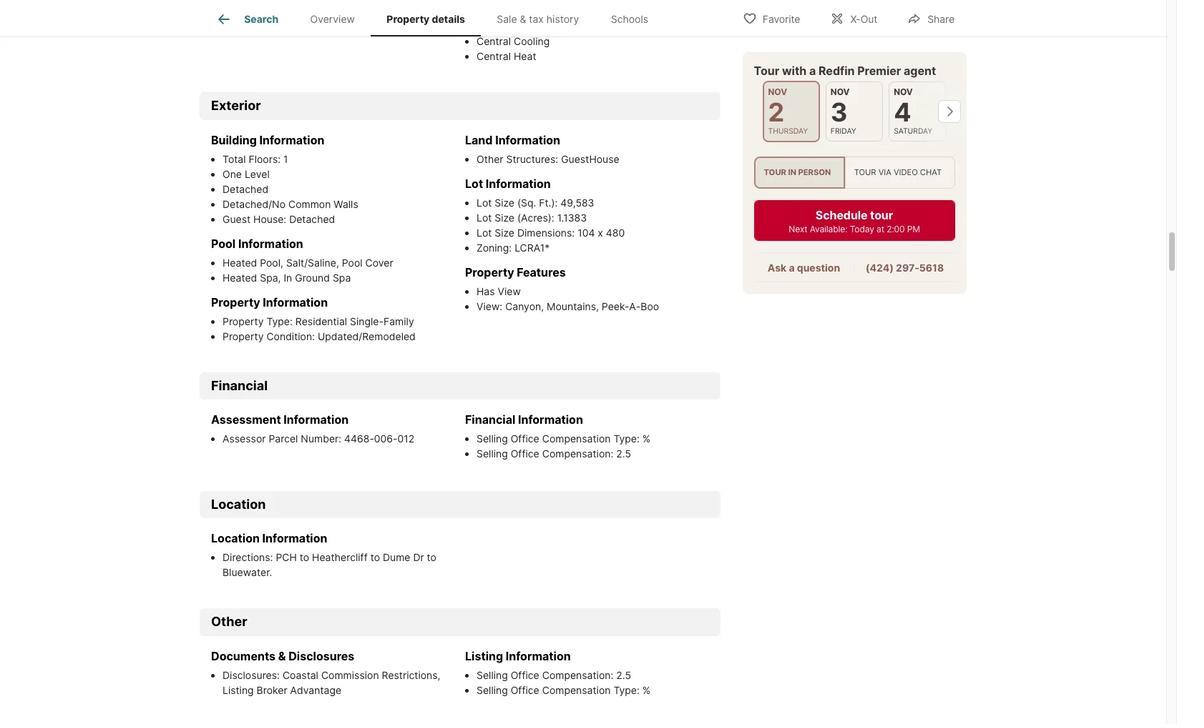 Task type: vqa. For each thing, say whether or not it's contained in the screenshot.
sale & tax history
yes



Task type: locate. For each thing, give the bounding box(es) containing it.
search
[[244, 13, 279, 25]]

1 compensation: from the top
[[542, 448, 614, 460]]

2 horizontal spatial nov
[[894, 86, 913, 97]]

heating
[[465, 15, 509, 30]]

property inside property features has view view: canyon, mountains, peek-a-boo
[[465, 265, 514, 280]]

heated left spa,
[[223, 272, 257, 284]]

area,
[[322, 5, 346, 17]]

list box
[[754, 156, 955, 188]]

compensation: inside financial information selling office compensation type: % selling office compensation: 2.5
[[542, 448, 614, 460]]

compensation
[[542, 433, 611, 445], [542, 685, 611, 697]]

financial inside financial information selling office compensation type: % selling office compensation: 2.5
[[465, 413, 515, 428]]

2 office from the top
[[511, 448, 539, 460]]

& inside heating & cooling central cooling central heat
[[512, 15, 520, 30]]

1 vertical spatial type:
[[614, 433, 640, 445]]

number:
[[301, 433, 341, 445]]

information inside building information total floors: 1 one level detached detached/no common walls guest house: detached
[[259, 133, 324, 147]]

2 compensation from the top
[[542, 685, 611, 697]]

0 vertical spatial central
[[477, 35, 511, 48]]

property inside tab
[[387, 13, 430, 25]]

lot
[[465, 177, 483, 191], [477, 197, 492, 209], [477, 212, 492, 224], [477, 227, 492, 239]]

1 vertical spatial financial
[[465, 413, 515, 428]]

0 vertical spatial pool
[[211, 237, 236, 251]]

0 horizontal spatial pool
[[211, 237, 236, 251]]

information for lot
[[486, 177, 551, 191]]

0 vertical spatial size
[[495, 197, 515, 209]]

2 nov from the left
[[831, 86, 850, 97]]

tab list
[[200, 0, 676, 36]]

1 vertical spatial a
[[789, 261, 795, 274]]

006-
[[374, 433, 398, 445]]

information inside assessment information assessor parcel number: 4468-006-012
[[284, 413, 349, 428]]

a right ask
[[789, 261, 795, 274]]

2 guest from the top
[[223, 213, 251, 225]]

property information property type: residential single-family property condition: updated/remodeled
[[211, 296, 416, 343]]

one
[[223, 168, 242, 180]]

saturday
[[894, 126, 933, 135]]

2 to from the left
[[370, 552, 380, 564]]

0 horizontal spatial &
[[278, 650, 286, 664]]

mountains,
[[547, 301, 599, 313]]

a right with at top right
[[810, 63, 816, 77]]

tour
[[754, 63, 780, 77], [764, 167, 787, 177], [855, 167, 877, 177]]

central down heating
[[477, 35, 511, 48]]

None button
[[763, 80, 820, 142], [826, 81, 884, 141], [889, 81, 947, 141], [763, 80, 820, 142], [826, 81, 884, 141], [889, 81, 947, 141]]

5618
[[920, 261, 944, 274]]

coastal
[[283, 670, 318, 682]]

4 office from the top
[[511, 685, 539, 697]]

0 vertical spatial other
[[477, 153, 503, 165]]

104
[[578, 227, 595, 239]]

heat
[[514, 50, 536, 63]]

in
[[249, 20, 258, 33], [284, 272, 292, 284]]

location up location information
[[211, 497, 266, 512]]

nov inside nov 4 saturday
[[894, 86, 913, 97]]

next
[[789, 223, 808, 234]]

in right spa,
[[284, 272, 292, 284]]

0 vertical spatial a
[[810, 63, 816, 77]]

building
[[211, 133, 257, 147]]

1 vertical spatial listing
[[223, 685, 254, 697]]

residential
[[295, 316, 347, 328]]

nov down with at top right
[[769, 86, 788, 97]]

1 vertical spatial central
[[477, 50, 511, 63]]

listing inside coastal commission restrictions, listing broker advantage
[[223, 685, 254, 697]]

1 vertical spatial cooling
[[514, 35, 550, 48]]

listing inside listing information selling office compensation: 2.5 selling office compensation type: %
[[465, 650, 503, 664]]

1 vertical spatial heated
[[223, 272, 257, 284]]

0 vertical spatial detached
[[223, 183, 268, 195]]

guest down detached/no
[[223, 213, 251, 225]]

1 vertical spatial compensation
[[542, 685, 611, 697]]

sale & tax history
[[497, 13, 579, 25]]

to left dume
[[370, 552, 380, 564]]

information
[[259, 133, 324, 147], [495, 133, 560, 147], [486, 177, 551, 191], [238, 237, 303, 251], [263, 296, 328, 310], [284, 413, 349, 428], [518, 413, 583, 428], [262, 532, 327, 546], [506, 650, 571, 664]]

nov inside nov 2 thursday
[[769, 86, 788, 97]]

2 horizontal spatial to
[[427, 552, 437, 564]]

closet
[[261, 20, 291, 33]]

1 nov from the left
[[769, 86, 788, 97]]

parcel
[[269, 433, 298, 445]]

0 vertical spatial type:
[[267, 316, 293, 328]]

information for land
[[495, 133, 560, 147]]

tour left with at top right
[[754, 63, 780, 77]]

information inside lot information lot size (sq. ft.): 49,583 lot size (acres): 1.1383 lot size dimensions: 104 x 480 zoning: lcra1*
[[486, 177, 551, 191]]

heated left pool,
[[223, 257, 257, 269]]

nov down redfin
[[831, 86, 850, 97]]

cover
[[365, 257, 393, 269]]

detached/no
[[223, 198, 286, 210]]

size left the (acres):
[[495, 212, 515, 224]]

information inside property information property type: residential single-family property condition: updated/remodeled
[[263, 296, 328, 310]]

0 vertical spatial %
[[642, 433, 651, 445]]

structures:
[[506, 153, 558, 165]]

1 vertical spatial 2.5
[[616, 670, 631, 682]]

property for information
[[211, 296, 260, 310]]

common
[[288, 198, 331, 210]]

2.5 inside financial information selling office compensation type: % selling office compensation: 2.5
[[616, 448, 631, 460]]

2 vertical spatial type:
[[614, 685, 640, 697]]

0 horizontal spatial nov
[[769, 86, 788, 97]]

0 vertical spatial location
[[211, 497, 266, 512]]

nov for 2
[[769, 86, 788, 97]]

& for heating
[[512, 15, 520, 30]]

other down land
[[477, 153, 503, 165]]

0 horizontal spatial listing
[[223, 685, 254, 697]]

broker
[[257, 685, 287, 697]]

type: inside financial information selling office compensation type: % selling office compensation: 2.5
[[614, 433, 640, 445]]

tour left via
[[855, 167, 877, 177]]

2 vertical spatial size
[[495, 227, 515, 239]]

information inside the pool information heated pool, salt/saline, pool cover heated spa, in ground spa
[[238, 237, 303, 251]]

heated
[[223, 257, 257, 269], [223, 272, 257, 284]]

0 horizontal spatial to
[[300, 552, 309, 564]]

2.5 inside listing information selling office compensation: 2.5 selling office compensation type: %
[[616, 670, 631, 682]]

dume
[[383, 552, 410, 564]]

walls
[[334, 198, 358, 210]]

(424)
[[866, 261, 894, 274]]

house,
[[253, 5, 286, 17]]

1 2.5 from the top
[[616, 448, 631, 460]]

favorite
[[763, 13, 800, 25]]

1 horizontal spatial &
[[512, 15, 520, 30]]

0 vertical spatial listing
[[465, 650, 503, 664]]

1 horizontal spatial in
[[284, 272, 292, 284]]

total
[[223, 153, 246, 165]]

1 office from the top
[[511, 433, 539, 445]]

2
[[769, 96, 785, 127]]

detached
[[223, 183, 268, 195], [289, 213, 335, 225]]

1 horizontal spatial other
[[477, 153, 503, 165]]

2 compensation: from the top
[[542, 670, 614, 682]]

3 nov from the left
[[894, 86, 913, 97]]

guest inside guest house, dining area, master bedroom, walk-in closet
[[223, 5, 251, 17]]

salt/saline,
[[286, 257, 339, 269]]

1 horizontal spatial to
[[370, 552, 380, 564]]

share button
[[895, 3, 967, 33]]

directions:
[[223, 552, 276, 564]]

compensation:
[[542, 448, 614, 460], [542, 670, 614, 682]]

location information
[[211, 532, 327, 546]]

size up zoning:
[[495, 227, 515, 239]]

1 vertical spatial pool
[[342, 257, 363, 269]]

property details tab
[[371, 2, 481, 36]]

chat
[[921, 167, 942, 177]]

pool up spa
[[342, 257, 363, 269]]

location up directions: on the left bottom of page
[[211, 532, 260, 546]]

0 vertical spatial compensation:
[[542, 448, 614, 460]]

to right pch
[[300, 552, 309, 564]]

information inside financial information selling office compensation type: % selling office compensation: 2.5
[[518, 413, 583, 428]]

pch
[[276, 552, 297, 564]]

2 size from the top
[[495, 212, 515, 224]]

0 horizontal spatial other
[[211, 615, 247, 630]]

information inside land information other structures: guesthouse
[[495, 133, 560, 147]]

2 location from the top
[[211, 532, 260, 546]]

other up documents on the left of the page
[[211, 615, 247, 630]]

1 heated from the top
[[223, 257, 257, 269]]

nov inside nov 3 friday
[[831, 86, 850, 97]]

pool down detached/no
[[211, 237, 236, 251]]

& for sale
[[520, 13, 526, 25]]

2 horizontal spatial &
[[520, 13, 526, 25]]

location
[[211, 497, 266, 512], [211, 532, 260, 546]]

size left (sq.
[[495, 197, 515, 209]]

0 vertical spatial financial
[[211, 379, 268, 394]]

property
[[387, 13, 430, 25], [465, 265, 514, 280], [211, 296, 260, 310], [223, 316, 264, 328], [223, 331, 264, 343]]

guest house, dining area, master bedroom, walk-in closet
[[223, 5, 431, 33]]

0 vertical spatial heated
[[223, 257, 257, 269]]

boo
[[641, 301, 659, 313]]

3 to from the left
[[427, 552, 437, 564]]

location for location
[[211, 497, 266, 512]]

schools
[[611, 13, 648, 25]]

1 vertical spatial guest
[[223, 213, 251, 225]]

peek-
[[602, 301, 629, 313]]

view
[[498, 285, 521, 298]]

guest inside building information total floors: 1 one level detached detached/no common walls guest house: detached
[[223, 213, 251, 225]]

at
[[877, 223, 885, 234]]

in left closet
[[249, 20, 258, 33]]

0 horizontal spatial in
[[249, 20, 258, 33]]

(sq.
[[517, 197, 536, 209]]

1 vertical spatial detached
[[289, 213, 335, 225]]

zoning:
[[477, 242, 512, 254]]

ask a question
[[768, 261, 841, 274]]

compensation inside financial information selling office compensation type: % selling office compensation: 2.5
[[542, 433, 611, 445]]

1 vertical spatial %
[[642, 685, 651, 697]]

1 vertical spatial other
[[211, 615, 247, 630]]

0 vertical spatial 2.5
[[616, 448, 631, 460]]

1 vertical spatial location
[[211, 532, 260, 546]]

lcra1*
[[515, 242, 550, 254]]

1 vertical spatial size
[[495, 212, 515, 224]]

nov for 3
[[831, 86, 850, 97]]

0 vertical spatial compensation
[[542, 433, 611, 445]]

detached up detached/no
[[223, 183, 268, 195]]

via
[[879, 167, 892, 177]]

list box containing tour in person
[[754, 156, 955, 188]]

thursday
[[769, 126, 808, 135]]

assessment information assessor parcel number: 4468-006-012
[[211, 413, 415, 445]]

tour left in
[[764, 167, 787, 177]]

cooling
[[522, 15, 565, 30], [514, 35, 550, 48]]

coastal commission restrictions, listing broker advantage
[[223, 670, 440, 697]]

2 selling from the top
[[477, 448, 508, 460]]

spa,
[[260, 272, 281, 284]]

documents
[[211, 650, 276, 664]]

3
[[831, 96, 848, 127]]

nov for 4
[[894, 86, 913, 97]]

information inside listing information selling office compensation: 2.5 selling office compensation type: %
[[506, 650, 571, 664]]

to right dr
[[427, 552, 437, 564]]

listing
[[465, 650, 503, 664], [223, 685, 254, 697]]

3 size from the top
[[495, 227, 515, 239]]

type: inside property information property type: residential single-family property condition: updated/remodeled
[[267, 316, 293, 328]]

0 vertical spatial guest
[[223, 5, 251, 17]]

schedule
[[816, 208, 868, 222]]

guest
[[223, 5, 251, 17], [223, 213, 251, 225]]

schedule tour next available: today at 2:00 pm
[[789, 208, 921, 234]]

x-
[[850, 13, 861, 25]]

2 % from the top
[[642, 685, 651, 697]]

1 % from the top
[[642, 433, 651, 445]]

1 horizontal spatial a
[[810, 63, 816, 77]]

1 location from the top
[[211, 497, 266, 512]]

0 horizontal spatial financial
[[211, 379, 268, 394]]

2 central from the top
[[477, 50, 511, 63]]

detached down common
[[289, 213, 335, 225]]

central left heat
[[477, 50, 511, 63]]

type:
[[267, 316, 293, 328], [614, 433, 640, 445], [614, 685, 640, 697]]

1 horizontal spatial listing
[[465, 650, 503, 664]]

building information total floors: 1 one level detached detached/no common walls guest house: detached
[[211, 133, 358, 225]]

a-
[[629, 301, 641, 313]]

1 horizontal spatial financial
[[465, 413, 515, 428]]

& inside tab
[[520, 13, 526, 25]]

1 horizontal spatial nov
[[831, 86, 850, 97]]

type: inside listing information selling office compensation: 2.5 selling office compensation type: %
[[614, 685, 640, 697]]

1 size from the top
[[495, 197, 515, 209]]

other
[[477, 153, 503, 165], [211, 615, 247, 630]]

updated/remodeled
[[318, 331, 416, 343]]

guest up walk-
[[223, 5, 251, 17]]

property for features
[[465, 265, 514, 280]]

1 vertical spatial in
[[284, 272, 292, 284]]

with
[[783, 63, 807, 77]]

% inside financial information selling office compensation type: % selling office compensation: 2.5
[[642, 433, 651, 445]]

ask a question link
[[768, 261, 841, 274]]

1 compensation from the top
[[542, 433, 611, 445]]

2 2.5 from the top
[[616, 670, 631, 682]]

0 vertical spatial in
[[249, 20, 258, 33]]

nov down agent
[[894, 86, 913, 97]]

1 guest from the top
[[223, 5, 251, 17]]

other inside land information other structures: guesthouse
[[477, 153, 503, 165]]

1 vertical spatial compensation:
[[542, 670, 614, 682]]

0 horizontal spatial a
[[789, 261, 795, 274]]

nov
[[769, 86, 788, 97], [831, 86, 850, 97], [894, 86, 913, 97]]



Task type: describe. For each thing, give the bounding box(es) containing it.
(acres):
[[517, 212, 554, 224]]

in inside guest house, dining area, master bedroom, walk-in closet
[[249, 20, 258, 33]]

guesthouse
[[561, 153, 620, 165]]

in inside the pool information heated pool, salt/saline, pool cover heated spa, in ground spa
[[284, 272, 292, 284]]

0 horizontal spatial detached
[[223, 183, 268, 195]]

land information other structures: guesthouse
[[465, 133, 620, 165]]

information for building
[[259, 133, 324, 147]]

view:
[[477, 301, 503, 313]]

x-out button
[[818, 3, 890, 33]]

pm
[[908, 223, 921, 234]]

x-out
[[850, 13, 878, 25]]

heating & cooling central cooling central heat
[[465, 15, 565, 63]]

in
[[789, 167, 797, 177]]

search link
[[216, 11, 279, 28]]

1.1383
[[557, 212, 587, 224]]

pool information heated pool, salt/saline, pool cover heated spa, in ground spa
[[211, 237, 393, 284]]

480
[[606, 227, 625, 239]]

disclosures
[[289, 650, 355, 664]]

1 to from the left
[[300, 552, 309, 564]]

redfin
[[819, 63, 855, 77]]

2 heated from the top
[[223, 272, 257, 284]]

agent
[[904, 63, 937, 77]]

nov 3 friday
[[831, 86, 857, 135]]

commission
[[321, 670, 379, 682]]

ft.):
[[539, 197, 558, 209]]

property for details
[[387, 13, 430, 25]]

sale & tax history tab
[[481, 2, 595, 36]]

financial for financial
[[211, 379, 268, 394]]

information for pool
[[238, 237, 303, 251]]

information for location
[[262, 532, 327, 546]]

1 horizontal spatial pool
[[342, 257, 363, 269]]

information for listing
[[506, 650, 571, 664]]

tour
[[871, 208, 894, 222]]

overview
[[310, 13, 355, 25]]

1 central from the top
[[477, 35, 511, 48]]

information for property
[[263, 296, 328, 310]]

tab list containing search
[[200, 0, 676, 36]]

property features has view view: canyon, mountains, peek-a-boo
[[465, 265, 659, 313]]

person
[[799, 167, 831, 177]]

exterior
[[211, 98, 261, 113]]

tour for tour via video chat
[[855, 167, 877, 177]]

0 vertical spatial cooling
[[522, 15, 565, 30]]

tax
[[529, 13, 544, 25]]

premier
[[858, 63, 902, 77]]

next image
[[938, 100, 961, 123]]

schools tab
[[595, 2, 664, 36]]

compensation: inside listing information selling office compensation: 2.5 selling office compensation type: %
[[542, 670, 614, 682]]

(424) 297-5618 link
[[866, 261, 944, 274]]

location for location information
[[211, 532, 260, 546]]

house:
[[253, 213, 286, 225]]

advantage
[[290, 685, 341, 697]]

& for documents
[[278, 650, 286, 664]]

4
[[894, 96, 912, 127]]

floors:
[[249, 153, 281, 165]]

sale
[[497, 13, 517, 25]]

question
[[797, 261, 841, 274]]

information for assessment
[[284, 413, 349, 428]]

documents & disclosures
[[211, 650, 355, 664]]

financial information selling office compensation type: % selling office compensation: 2.5
[[465, 413, 651, 460]]

overview tab
[[294, 2, 371, 36]]

financial for financial information selling office compensation type: % selling office compensation: 2.5
[[465, 413, 515, 428]]

friday
[[831, 126, 857, 135]]

history
[[547, 13, 579, 25]]

assessor
[[223, 433, 266, 445]]

share
[[928, 13, 955, 25]]

compensation inside listing information selling office compensation: 2.5 selling office compensation type: %
[[542, 685, 611, 697]]

tour for tour in person
[[764, 167, 787, 177]]

family
[[384, 316, 414, 328]]

297-
[[896, 261, 920, 274]]

heathercliff
[[312, 552, 368, 564]]

listing information selling office compensation: 2.5 selling office compensation type: %
[[465, 650, 651, 697]]

available:
[[810, 223, 848, 234]]

tour in person
[[764, 167, 831, 177]]

x
[[598, 227, 603, 239]]

condition:
[[267, 331, 315, 343]]

has
[[477, 285, 495, 298]]

walk-
[[223, 20, 249, 33]]

tour via video chat
[[855, 167, 942, 177]]

master
[[349, 5, 382, 17]]

features
[[517, 265, 566, 280]]

% inside listing information selling office compensation: 2.5 selling office compensation type: %
[[642, 685, 651, 697]]

tour for tour with a redfin premier agent
[[754, 63, 780, 77]]

dining
[[289, 5, 319, 17]]

ask
[[768, 261, 787, 274]]

pool,
[[260, 257, 283, 269]]

3 selling from the top
[[477, 670, 508, 682]]

nov 2 thursday
[[769, 86, 808, 135]]

level
[[245, 168, 270, 180]]

today
[[850, 223, 875, 234]]

4 selling from the top
[[477, 685, 508, 697]]

canyon,
[[505, 301, 544, 313]]

2:00
[[887, 223, 905, 234]]

1 selling from the top
[[477, 433, 508, 445]]

1 horizontal spatial detached
[[289, 213, 335, 225]]

49,583
[[561, 197, 594, 209]]

details
[[432, 13, 465, 25]]

3 office from the top
[[511, 670, 539, 682]]

tour with a redfin premier agent
[[754, 63, 937, 77]]

information for financial
[[518, 413, 583, 428]]

land
[[465, 133, 493, 147]]

lot information lot size (sq. ft.): 49,583 lot size (acres): 1.1383 lot size dimensions: 104 x 480 zoning: lcra1*
[[465, 177, 625, 254]]

assessment
[[211, 413, 281, 428]]



